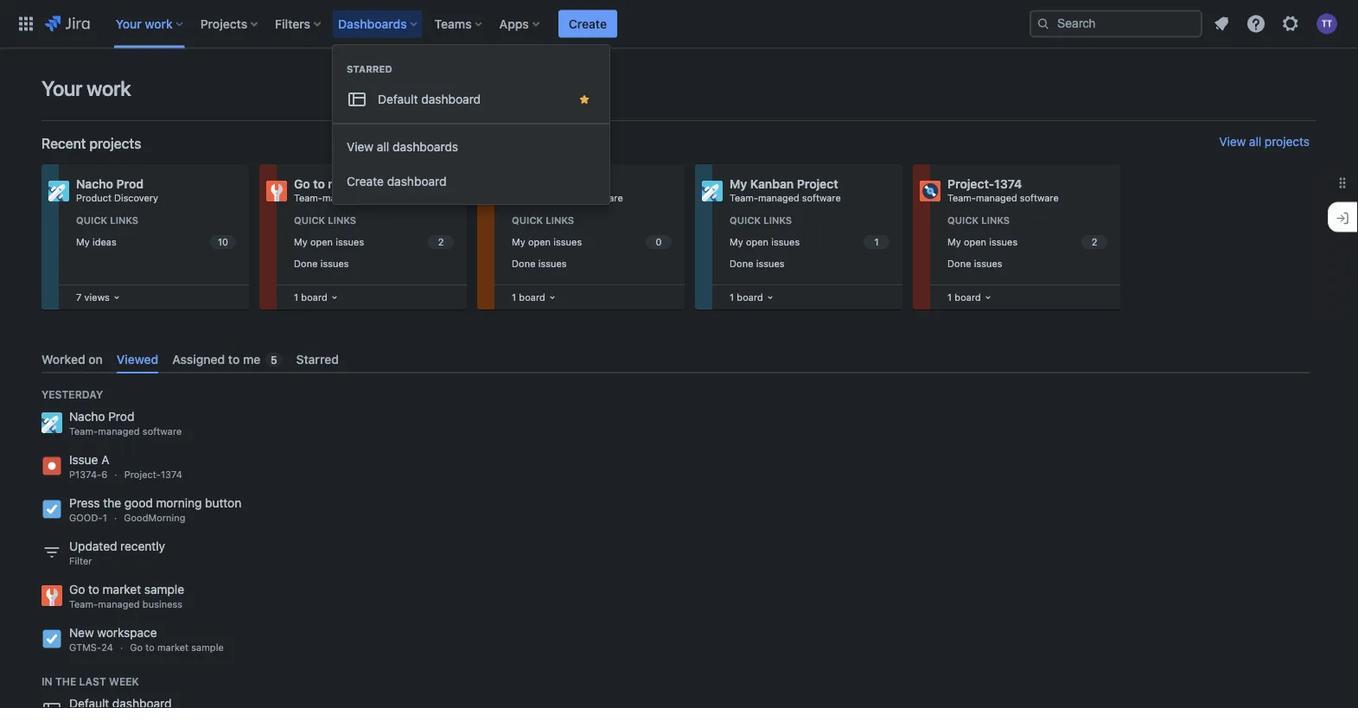 Task type: vqa. For each thing, say whether or not it's contained in the screenshot.
YET
no



Task type: describe. For each thing, give the bounding box(es) containing it.
to inside new workspace gtms-24 · go to market sample
[[145, 642, 155, 653]]

projects button
[[195, 10, 265, 38]]

project- inside project-1374 team-managed software
[[948, 177, 995, 191]]

in
[[42, 676, 52, 688]]

project- inside issue a p1374-6 · project-1374
[[124, 469, 161, 481]]

3 links from the left
[[546, 215, 574, 226]]

teams
[[435, 16, 472, 31]]

1 board button for team-
[[944, 288, 995, 307]]

1 board for my
[[730, 291, 763, 303]]

project-1374 team-managed software
[[948, 177, 1059, 204]]

my open issues for my
[[730, 236, 800, 247]]

good
[[124, 496, 153, 510]]

quick for project-
[[948, 215, 979, 226]]

notifications image
[[1212, 13, 1232, 34]]

3 quick links from the left
[[512, 215, 574, 226]]

create dashboard
[[347, 174, 447, 189]]

last
[[79, 676, 106, 688]]

dashboard image
[[347, 89, 368, 110]]

default dashboard
[[378, 92, 481, 106]]

a
[[101, 453, 109, 467]]

sample inside new workspace gtms-24 · go to market sample
[[191, 642, 224, 653]]

links for nacho
[[110, 215, 138, 226]]

view for view all dashboards
[[347, 140, 374, 154]]

board image for sample
[[328, 291, 341, 304]]

assigned to me
[[172, 352, 261, 366]]

nacho prod team-managed software
[[69, 410, 182, 437]]

go inside new workspace gtms-24 · go to market sample
[[130, 642, 143, 653]]

7 views
[[76, 291, 110, 303]]

my for go to market sample
[[294, 236, 308, 247]]

team-managed software link
[[484, 178, 675, 204]]

star default dashboard image
[[578, 93, 591, 106]]

1 board for project-
[[948, 291, 981, 303]]

managed inside nacho prod team-managed software
[[98, 426, 140, 437]]

· inside press the good morning button good-1 · goodmorning
[[114, 513, 117, 524]]

all for projects
[[1250, 134, 1262, 149]]

create dashboard button
[[333, 164, 610, 199]]

apps button
[[494, 10, 546, 38]]

2 my open issues link from the left
[[508, 232, 675, 252]]

filters
[[275, 16, 311, 31]]

default
[[378, 92, 418, 106]]

2 1 board button from the left
[[508, 288, 559, 307]]

on
[[88, 352, 103, 366]]

prod for nacho prod team-managed software
[[108, 410, 134, 424]]

2 my open issues from the left
[[512, 236, 582, 247]]

1 inside press the good morning button good-1 · goodmorning
[[103, 513, 107, 524]]

team- inside project-1374 team-managed software
[[948, 192, 976, 204]]

gtms-
[[69, 642, 101, 653]]

recent
[[42, 135, 86, 152]]

projects
[[200, 16, 247, 31]]

my open issues link for go to market sample
[[291, 232, 457, 252]]

2 board from the left
[[519, 291, 545, 303]]

filters button
[[270, 10, 328, 38]]

1 vertical spatial go
[[69, 583, 85, 597]]

press the good morning button good-1 · goodmorning
[[69, 496, 241, 524]]

2 horizontal spatial sample
[[372, 177, 414, 191]]

quick links for project-
[[948, 215, 1010, 226]]

6
[[101, 469, 108, 481]]

views
[[84, 291, 110, 303]]

managed inside my kanban project team-managed software
[[758, 192, 800, 204]]

dashboards
[[338, 16, 407, 31]]

starred inside tab list
[[296, 352, 339, 366]]

issue
[[69, 453, 98, 467]]

my inside my kanban project team-managed software
[[730, 177, 747, 191]]

workspace
[[97, 626, 157, 640]]

team- inside my kanban project team-managed software
[[730, 192, 758, 204]]

create button
[[558, 10, 617, 38]]

assigned
[[172, 352, 225, 366]]

1 vertical spatial go to market sample team-managed business
[[69, 583, 184, 610]]

2 done from the left
[[512, 258, 536, 269]]

goodmorning
[[124, 513, 186, 524]]

settings image
[[1281, 13, 1301, 34]]

recently
[[120, 539, 165, 554]]

3 board image from the left
[[545, 291, 559, 304]]

done for go
[[294, 258, 318, 269]]

your inside dropdown button
[[116, 16, 142, 31]]

updated
[[69, 539, 117, 554]]

viewed
[[117, 352, 158, 366]]

1 for project-1374
[[948, 291, 952, 303]]

board image for discovery
[[110, 291, 124, 304]]

updated recently filter
[[69, 539, 165, 567]]

done for project-
[[948, 258, 972, 269]]

board image for team-
[[763, 291, 777, 304]]

done issues link for go to market sample
[[291, 254, 457, 273]]

help image
[[1246, 13, 1267, 34]]

your work button
[[110, 10, 190, 38]]

1 board button
[[726, 288, 777, 307]]

view all projects link
[[1219, 134, 1310, 152]]

issue a p1374-6 · project-1374
[[69, 453, 182, 481]]

open for go
[[310, 236, 333, 247]]

quick links for go
[[294, 215, 356, 226]]

default dashboard link
[[333, 81, 610, 118]]

links for project-
[[982, 215, 1010, 226]]

2 open from the left
[[528, 236, 551, 247]]

the for good
[[103, 496, 121, 510]]

week
[[109, 676, 139, 688]]

done issues for go
[[294, 258, 349, 269]]

create for create dashboard
[[347, 174, 384, 189]]

done issues link for my kanban project
[[726, 254, 892, 273]]

1374 inside issue a p1374-6 · project-1374
[[161, 469, 182, 481]]

5
[[271, 354, 277, 366]]

to left create dashboard
[[313, 177, 325, 191]]

1374 inside project-1374 team-managed software
[[995, 177, 1022, 191]]

market inside new workspace gtms-24 · go to market sample
[[157, 642, 189, 653]]

my ideas
[[76, 236, 117, 247]]

board image
[[981, 291, 995, 304]]

board for my
[[737, 291, 763, 303]]

7
[[76, 291, 82, 303]]

in the last week
[[42, 676, 139, 688]]

discovery
[[114, 192, 158, 204]]

create for create
[[569, 16, 607, 31]]

software inside nacho prod team-managed software
[[143, 426, 182, 437]]

Search field
[[1030, 10, 1203, 38]]

2 horizontal spatial go
[[294, 177, 310, 191]]

my for project-1374
[[948, 236, 961, 247]]



Task type: locate. For each thing, give the bounding box(es) containing it.
the
[[103, 496, 121, 510], [55, 676, 76, 688]]

view inside 'link'
[[1219, 134, 1246, 149]]

market down updated recently filter
[[103, 583, 141, 597]]

your profile and settings image
[[1317, 13, 1338, 34]]

tab list
[[35, 345, 1317, 374]]

0 horizontal spatial sample
[[144, 583, 184, 597]]

my open issues link
[[291, 232, 457, 252], [508, 232, 675, 252], [726, 232, 892, 252], [944, 232, 1110, 252]]

work left projects at the left of the page
[[145, 16, 173, 31]]

prod for nacho prod product discovery
[[116, 177, 144, 191]]

filter
[[69, 556, 92, 567]]

· for workspace
[[120, 642, 123, 653]]

quick for go
[[294, 215, 325, 226]]

·
[[114, 469, 117, 481], [114, 513, 117, 524], [120, 642, 123, 653]]

kanban
[[750, 177, 794, 191]]

my open issues link for project-1374
[[944, 232, 1110, 252]]

3 1 board from the left
[[730, 291, 763, 303]]

1 horizontal spatial view
[[1219, 134, 1246, 149]]

2 quick from the left
[[294, 215, 325, 226]]

1 done from the left
[[294, 258, 318, 269]]

4 my open issues link from the left
[[944, 232, 1110, 252]]

1 quick links from the left
[[76, 215, 138, 226]]

dashboard inside button
[[387, 174, 447, 189]]

1 vertical spatial create
[[347, 174, 384, 189]]

links down create dashboard
[[328, 215, 356, 226]]

1 vertical spatial your
[[42, 76, 82, 100]]

my for nacho prod
[[76, 236, 90, 247]]

go to market sample team-managed business
[[294, 177, 414, 204], [69, 583, 184, 610]]

done issues for project-
[[948, 258, 1003, 269]]

1 open from the left
[[310, 236, 333, 247]]

your work
[[116, 16, 173, 31], [42, 76, 131, 100]]

prod up discovery
[[116, 177, 144, 191]]

nacho inside the nacho prod product discovery
[[76, 177, 113, 191]]

1
[[294, 291, 298, 303], [512, 291, 516, 303], [730, 291, 734, 303], [948, 291, 952, 303], [103, 513, 107, 524]]

links for my
[[764, 215, 792, 226]]

1 done issues from the left
[[294, 258, 349, 269]]

0 vertical spatial nacho
[[76, 177, 113, 191]]

1 horizontal spatial market
[[157, 642, 189, 653]]

0 vertical spatial prod
[[116, 177, 144, 191]]

24
[[101, 642, 113, 653]]

business
[[366, 192, 406, 204], [143, 599, 183, 610]]

recent projects
[[42, 135, 141, 152]]

board for project-
[[955, 291, 981, 303]]

links
[[110, 215, 138, 226], [328, 215, 356, 226], [546, 215, 574, 226], [764, 215, 792, 226], [982, 215, 1010, 226]]

0 vertical spatial business
[[366, 192, 406, 204]]

go to market sample team-managed business up workspace
[[69, 583, 184, 610]]

go to market sample team-managed business down view all dashboards
[[294, 177, 414, 204]]

open
[[310, 236, 333, 247], [528, 236, 551, 247], [746, 236, 769, 247], [964, 236, 987, 247]]

2 vertical spatial go
[[130, 642, 143, 653]]

create
[[569, 16, 607, 31], [347, 174, 384, 189]]

product
[[76, 192, 111, 204]]

1 vertical spatial work
[[87, 76, 131, 100]]

my open issues link for my kanban project
[[726, 232, 892, 252]]

1 done issues link from the left
[[291, 254, 457, 273]]

links for go
[[328, 215, 356, 226]]

links down my kanban project team-managed software
[[764, 215, 792, 226]]

0 vertical spatial create
[[569, 16, 607, 31]]

· right 'good-'
[[114, 513, 117, 524]]

0 horizontal spatial go to market sample team-managed business
[[69, 583, 184, 610]]

0 vertical spatial starred
[[347, 64, 392, 75]]

p1374-
[[69, 469, 101, 481]]

the left good
[[103, 496, 121, 510]]

view for view all projects
[[1219, 134, 1246, 149]]

0 horizontal spatial work
[[87, 76, 131, 100]]

tab list containing worked on
[[35, 345, 1317, 374]]

nacho up "product"
[[76, 177, 113, 191]]

2 horizontal spatial market
[[328, 177, 369, 191]]

create inside primary element
[[569, 16, 607, 31]]

0 horizontal spatial projects
[[89, 135, 141, 152]]

4 1 board from the left
[[948, 291, 981, 303]]

0 vertical spatial ·
[[114, 469, 117, 481]]

open for project-
[[964, 236, 987, 247]]

1 horizontal spatial go to market sample team-managed business
[[294, 177, 414, 204]]

3 done from the left
[[730, 258, 754, 269]]

nacho down yesterday
[[69, 410, 105, 424]]

3 my open issues from the left
[[730, 236, 800, 247]]

board image inside dropdown button
[[763, 291, 777, 304]]

4 done issues link from the left
[[944, 254, 1110, 273]]

business down create dashboard
[[366, 192, 406, 204]]

1 1 board button from the left
[[291, 288, 341, 307]]

done for my
[[730, 258, 754, 269]]

4 my open issues from the left
[[948, 236, 1018, 247]]

· right 6
[[114, 469, 117, 481]]

1 vertical spatial starred
[[296, 352, 339, 366]]

quick for my
[[730, 215, 761, 226]]

board for go
[[301, 291, 328, 303]]

4 open from the left
[[964, 236, 987, 247]]

0 horizontal spatial business
[[143, 599, 183, 610]]

1 board image from the left
[[110, 291, 124, 304]]

to down workspace
[[145, 642, 155, 653]]

your
[[116, 16, 142, 31], [42, 76, 82, 100]]

0 horizontal spatial create
[[347, 174, 384, 189]]

done issues link
[[291, 254, 457, 273], [508, 254, 675, 273], [726, 254, 892, 273], [944, 254, 1110, 273]]

done
[[294, 258, 318, 269], [512, 258, 536, 269], [730, 258, 754, 269], [948, 258, 972, 269]]

0 horizontal spatial view
[[347, 140, 374, 154]]

1 vertical spatial project-
[[124, 469, 161, 481]]

prod
[[116, 177, 144, 191], [108, 410, 134, 424]]

managed
[[322, 192, 364, 204], [540, 192, 582, 204], [758, 192, 800, 204], [976, 192, 1018, 204], [98, 426, 140, 437], [98, 599, 140, 610]]

1 quick from the left
[[76, 215, 107, 226]]

1 vertical spatial market
[[103, 583, 141, 597]]

0 vertical spatial market
[[328, 177, 369, 191]]

0 horizontal spatial your
[[42, 76, 82, 100]]

press
[[69, 496, 100, 510]]

1 horizontal spatial create
[[569, 16, 607, 31]]

dashboards button
[[333, 10, 424, 38]]

dashboard up view all dashboards link
[[421, 92, 481, 106]]

4 board image from the left
[[763, 291, 777, 304]]

2 board image from the left
[[328, 291, 341, 304]]

business up new workspace gtms-24 · go to market sample
[[143, 599, 183, 610]]

0 vertical spatial work
[[145, 16, 173, 31]]

done issues link down create dashboard
[[291, 254, 457, 273]]

1 my open issues from the left
[[294, 236, 364, 247]]

projects inside 'link'
[[1265, 134, 1310, 149]]

0 horizontal spatial all
[[377, 140, 389, 154]]

work
[[145, 16, 173, 31], [87, 76, 131, 100]]

dashboards
[[393, 140, 458, 154]]

1 horizontal spatial sample
[[191, 642, 224, 653]]

1 board from the left
[[301, 291, 328, 303]]

market down view all dashboards
[[328, 177, 369, 191]]

button
[[205, 496, 241, 510]]

quick links down team-managed software
[[512, 215, 574, 226]]

7 views button
[[73, 288, 124, 307]]

work up recent projects
[[87, 76, 131, 100]]

my for my kanban project
[[730, 236, 743, 247]]

your work inside dropdown button
[[116, 16, 173, 31]]

4 done from the left
[[948, 258, 972, 269]]

quick links down create dashboard
[[294, 215, 356, 226]]

0 horizontal spatial project-
[[124, 469, 161, 481]]

3 board from the left
[[737, 291, 763, 303]]

quick links down project-1374 team-managed software
[[948, 215, 1010, 226]]

1 horizontal spatial the
[[103, 496, 121, 510]]

me
[[243, 352, 261, 366]]

to down the filter
[[88, 583, 99, 597]]

all for dashboards
[[377, 140, 389, 154]]

appswitcher icon image
[[16, 13, 36, 34]]

1 horizontal spatial go
[[130, 642, 143, 653]]

worked
[[42, 352, 85, 366]]

my open issues link down create dashboard
[[291, 232, 457, 252]]

0 horizontal spatial 1 board button
[[291, 288, 341, 307]]

1 board button for market
[[291, 288, 341, 307]]

create right 'apps' popup button
[[569, 16, 607, 31]]

managed inside project-1374 team-managed software
[[976, 192, 1018, 204]]

team-managed software
[[512, 192, 623, 204]]

all
[[1250, 134, 1262, 149], [377, 140, 389, 154]]

1 horizontal spatial 1 board button
[[508, 288, 559, 307]]

3 done issues link from the left
[[726, 254, 892, 273]]

done issues link down team-managed software
[[508, 254, 675, 273]]

nacho inside nacho prod team-managed software
[[69, 410, 105, 424]]

2 vertical spatial market
[[157, 642, 189, 653]]

your work left projects at the left of the page
[[116, 16, 173, 31]]

· inside issue a p1374-6 · project-1374
[[114, 469, 117, 481]]

links down discovery
[[110, 215, 138, 226]]

1 horizontal spatial projects
[[1265, 134, 1310, 149]]

yesterday
[[42, 388, 103, 401]]

done issues for my
[[730, 258, 785, 269]]

1 inside dropdown button
[[730, 291, 734, 303]]

2 done issues from the left
[[512, 258, 567, 269]]

view all projects
[[1219, 134, 1310, 149]]

all inside view all dashboards link
[[377, 140, 389, 154]]

software inside my kanban project team-managed software
[[802, 192, 841, 204]]

nacho for nacho prod product discovery
[[76, 177, 113, 191]]

primary element
[[10, 0, 1030, 48]]

1 board button
[[291, 288, 341, 307], [508, 288, 559, 307], [944, 288, 995, 307]]

3 open from the left
[[746, 236, 769, 247]]

board
[[301, 291, 328, 303], [519, 291, 545, 303], [737, 291, 763, 303], [955, 291, 981, 303]]

5 quick links from the left
[[948, 215, 1010, 226]]

1 vertical spatial dashboard
[[387, 174, 447, 189]]

my open issues link down my kanban project team-managed software
[[726, 232, 892, 252]]

0 vertical spatial project-
[[948, 177, 995, 191]]

nacho
[[76, 177, 113, 191], [69, 410, 105, 424]]

search image
[[1037, 17, 1051, 31]]

jira image
[[45, 13, 90, 34], [45, 13, 90, 34]]

4 quick links from the left
[[730, 215, 792, 226]]

0 vertical spatial go
[[294, 177, 310, 191]]

done issues link up board image
[[944, 254, 1110, 273]]

links down team-managed software
[[546, 215, 574, 226]]

2 vertical spatial sample
[[191, 642, 224, 653]]

1 vertical spatial your work
[[42, 76, 131, 100]]

my ideas link
[[73, 232, 239, 252]]

0 vertical spatial sample
[[372, 177, 414, 191]]

my open issues for go
[[294, 236, 364, 247]]

software
[[584, 192, 623, 204], [802, 192, 841, 204], [1020, 192, 1059, 204], [143, 426, 182, 437]]

open for my
[[746, 236, 769, 247]]

quick links for nacho
[[76, 215, 138, 226]]

3 quick from the left
[[512, 215, 543, 226]]

0 horizontal spatial 1374
[[161, 469, 182, 481]]

0 horizontal spatial the
[[55, 676, 76, 688]]

quick links up the ideas
[[76, 215, 138, 226]]

dashboard down 'dashboards'
[[387, 174, 447, 189]]

teams button
[[429, 10, 489, 38]]

1 vertical spatial sample
[[144, 583, 184, 597]]

issues
[[336, 236, 364, 247], [554, 236, 582, 247], [772, 236, 800, 247], [989, 236, 1018, 247], [320, 258, 349, 269], [538, 258, 567, 269], [756, 258, 785, 269], [974, 258, 1003, 269]]

1 links from the left
[[110, 215, 138, 226]]

2 done issues link from the left
[[508, 254, 675, 273]]

project-
[[948, 177, 995, 191], [124, 469, 161, 481]]

your work up recent projects
[[42, 76, 131, 100]]

software inside project-1374 team-managed software
[[1020, 192, 1059, 204]]

apps
[[500, 16, 529, 31]]

2 vertical spatial ·
[[120, 642, 123, 653]]

board image
[[110, 291, 124, 304], [328, 291, 341, 304], [545, 291, 559, 304], [763, 291, 777, 304]]

the for last
[[55, 676, 76, 688]]

banner
[[0, 0, 1359, 48]]

1 my open issues link from the left
[[291, 232, 457, 252]]

links down project-1374 team-managed software
[[982, 215, 1010, 226]]

2 horizontal spatial 1 board button
[[944, 288, 995, 307]]

go
[[294, 177, 310, 191], [69, 583, 85, 597], [130, 642, 143, 653]]

1 for my kanban project
[[730, 291, 734, 303]]

0 vertical spatial your work
[[116, 16, 173, 31]]

· right 24
[[120, 642, 123, 653]]

new
[[69, 626, 94, 640]]

my open issues
[[294, 236, 364, 247], [512, 236, 582, 247], [730, 236, 800, 247], [948, 236, 1018, 247]]

projects
[[1265, 134, 1310, 149], [89, 135, 141, 152]]

team- inside nacho prod team-managed software
[[69, 426, 98, 437]]

work inside dropdown button
[[145, 16, 173, 31]]

create down view all dashboards
[[347, 174, 384, 189]]

1 horizontal spatial starred
[[347, 64, 392, 75]]

team-
[[294, 192, 323, 204], [512, 192, 540, 204], [730, 192, 758, 204], [948, 192, 976, 204], [69, 426, 98, 437], [69, 599, 98, 610]]

· for a
[[114, 469, 117, 481]]

quick links down kanban at the right top of page
[[730, 215, 792, 226]]

starred
[[347, 64, 392, 75], [296, 352, 339, 366]]

1 horizontal spatial business
[[366, 192, 406, 204]]

1 vertical spatial prod
[[108, 410, 134, 424]]

0 vertical spatial go to market sample team-managed business
[[294, 177, 414, 204]]

dashboard for default dashboard
[[421, 92, 481, 106]]

1 horizontal spatial work
[[145, 16, 173, 31]]

0 vertical spatial 1374
[[995, 177, 1022, 191]]

banner containing your work
[[0, 0, 1359, 48]]

1 vertical spatial nacho
[[69, 410, 105, 424]]

prod inside nacho prod team-managed software
[[108, 410, 134, 424]]

3 my open issues link from the left
[[726, 232, 892, 252]]

all inside view all projects 'link'
[[1250, 134, 1262, 149]]

1 vertical spatial ·
[[114, 513, 117, 524]]

the right in
[[55, 676, 76, 688]]

1 board for go
[[294, 291, 328, 303]]

3 1 board button from the left
[[944, 288, 995, 307]]

0 horizontal spatial go
[[69, 583, 85, 597]]

board inside dropdown button
[[737, 291, 763, 303]]

1 vertical spatial the
[[55, 676, 76, 688]]

2 1 board from the left
[[512, 291, 545, 303]]

new workspace gtms-24 · go to market sample
[[69, 626, 224, 653]]

prod inside the nacho prod product discovery
[[116, 177, 144, 191]]

2 links from the left
[[328, 215, 356, 226]]

starred right 5
[[296, 352, 339, 366]]

market right 24
[[157, 642, 189, 653]]

1 vertical spatial 1374
[[161, 469, 182, 481]]

done issues link up 1 board dropdown button on the right top of the page
[[726, 254, 892, 273]]

0 horizontal spatial starred
[[296, 352, 339, 366]]

0 horizontal spatial market
[[103, 583, 141, 597]]

good-
[[69, 513, 103, 524]]

team- inside "team-managed software" link
[[512, 192, 540, 204]]

3 done issues from the left
[[730, 258, 785, 269]]

1 horizontal spatial your
[[116, 16, 142, 31]]

my open issues link down team-managed software
[[508, 232, 675, 252]]

to left me
[[228, 352, 240, 366]]

view all dashboards link
[[333, 130, 610, 164]]

1 for go to market sample
[[294, 291, 298, 303]]

done issues link for project-1374
[[944, 254, 1110, 273]]

0 vertical spatial the
[[103, 496, 121, 510]]

the inside press the good morning button good-1 · goodmorning
[[103, 496, 121, 510]]

view
[[1219, 134, 1246, 149], [347, 140, 374, 154]]

5 links from the left
[[982, 215, 1010, 226]]

· inside new workspace gtms-24 · go to market sample
[[120, 642, 123, 653]]

4 quick from the left
[[730, 215, 761, 226]]

project
[[797, 177, 838, 191]]

1 horizontal spatial project-
[[948, 177, 995, 191]]

ideas
[[92, 236, 117, 247]]

1 vertical spatial business
[[143, 599, 183, 610]]

1 horizontal spatial all
[[1250, 134, 1262, 149]]

4 board from the left
[[955, 291, 981, 303]]

to inside tab list
[[228, 352, 240, 366]]

nacho prod product discovery
[[76, 177, 158, 204]]

4 done issues from the left
[[948, 258, 1003, 269]]

market
[[328, 177, 369, 191], [103, 583, 141, 597], [157, 642, 189, 653]]

dashboard
[[421, 92, 481, 106], [387, 174, 447, 189]]

starred up dashboard image
[[347, 64, 392, 75]]

view all dashboards
[[347, 140, 458, 154]]

my kanban project team-managed software
[[730, 177, 841, 204]]

sample
[[372, 177, 414, 191], [144, 583, 184, 597], [191, 642, 224, 653]]

my open issues link down project-1374 team-managed software
[[944, 232, 1110, 252]]

quick
[[76, 215, 107, 226], [294, 215, 325, 226], [512, 215, 543, 226], [730, 215, 761, 226], [948, 215, 979, 226]]

quick links for my
[[730, 215, 792, 226]]

morning
[[156, 496, 202, 510]]

nacho for nacho prod team-managed software
[[69, 410, 105, 424]]

prod up a
[[108, 410, 134, 424]]

0 vertical spatial dashboard
[[421, 92, 481, 106]]

quick links
[[76, 215, 138, 226], [294, 215, 356, 226], [512, 215, 574, 226], [730, 215, 792, 226], [948, 215, 1010, 226]]

1 1 board from the left
[[294, 291, 328, 303]]

worked on
[[42, 352, 103, 366]]

dashboard for create dashboard
[[387, 174, 447, 189]]

quick for nacho
[[76, 215, 107, 226]]

to
[[313, 177, 325, 191], [228, 352, 240, 366], [88, 583, 99, 597], [145, 642, 155, 653]]

1 horizontal spatial 1374
[[995, 177, 1022, 191]]

4 links from the left
[[764, 215, 792, 226]]

my
[[730, 177, 747, 191], [76, 236, 90, 247], [294, 236, 308, 247], [512, 236, 526, 247], [730, 236, 743, 247], [948, 236, 961, 247]]

1 board inside dropdown button
[[730, 291, 763, 303]]

2 quick links from the left
[[294, 215, 356, 226]]

board image inside 7 views popup button
[[110, 291, 124, 304]]

my open issues for project-
[[948, 236, 1018, 247]]

5 quick from the left
[[948, 215, 979, 226]]

0 vertical spatial your
[[116, 16, 142, 31]]



